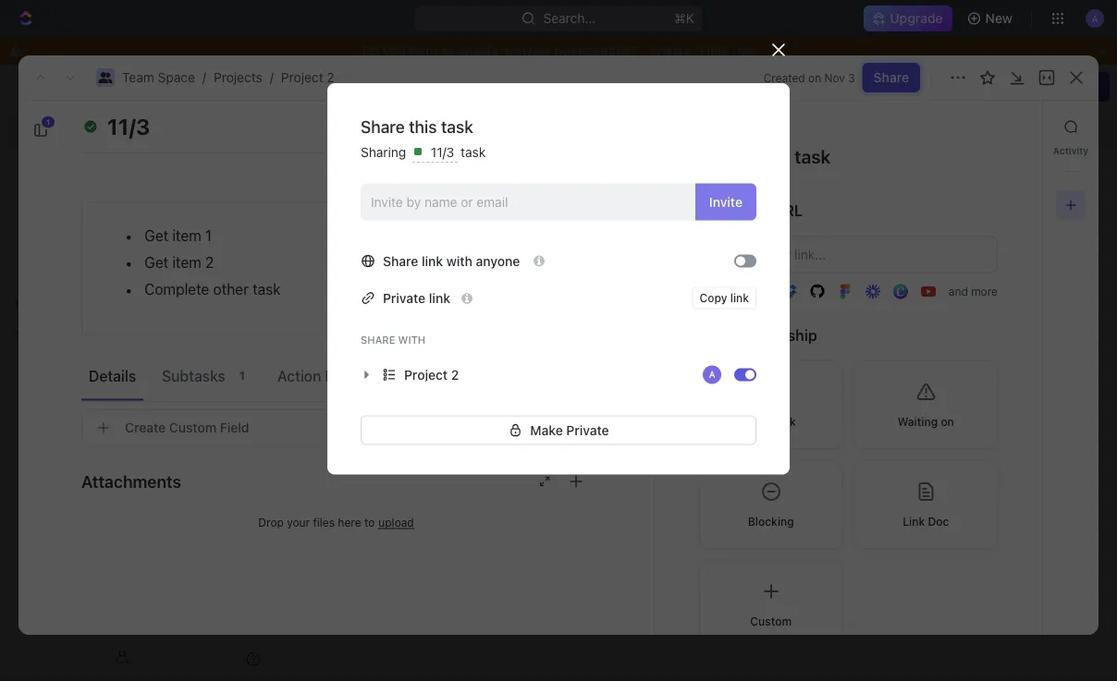 Task type: locate. For each thing, give the bounding box(es) containing it.
add for add to this task
[[699, 145, 733, 167]]

this up sharing
[[409, 117, 437, 136]]

/
[[202, 70, 206, 85], [270, 70, 274, 85]]

2 vertical spatial this
[[759, 145, 790, 167]]

on
[[808, 71, 821, 84], [575, 123, 590, 138]]

item
[[172, 227, 201, 245], [172, 254, 201, 271]]

/ right projects
[[270, 70, 274, 85]]

browser
[[502, 43, 551, 58]]

tree inside sidebar "navigation"
[[7, 350, 268, 473]]

1 vertical spatial private
[[566, 423, 609, 438]]

task inside get item 1 get item 2 complete other task
[[252, 281, 281, 298]]

and
[[814, 123, 836, 138], [949, 285, 968, 298]]

2 horizontal spatial this
[[759, 145, 790, 167]]

1 vertical spatial 2
[[205, 254, 214, 271]]

add to this task
[[699, 145, 831, 167]]

1
[[46, 118, 50, 126], [205, 227, 212, 245], [239, 369, 245, 382]]

1 vertical spatial with
[[398, 334, 426, 346]]

1 horizontal spatial 2
[[327, 70, 334, 85]]

favorites
[[15, 297, 64, 310]]

2 item from the top
[[172, 254, 201, 271]]

notifications?
[[555, 43, 637, 58]]

relationship
[[731, 326, 817, 344]]

1 vertical spatial and
[[949, 285, 968, 298]]

0 vertical spatial private
[[383, 290, 426, 306]]

link right copy
[[730, 292, 749, 305]]

drop your files here to upload
[[258, 516, 414, 529]]

1 vertical spatial home
[[44, 124, 81, 140]]

1 inside get item 1 get item 2 complete other task
[[205, 227, 212, 245]]

copy link
[[699, 292, 749, 305]]

1 horizontal spatial and
[[949, 285, 968, 298]]

turning
[[526, 123, 571, 138]]

0 vertical spatial project
[[281, 70, 323, 85]]

here
[[338, 516, 361, 529]]

new button
[[959, 4, 1024, 33]]

link up private link
[[422, 253, 443, 269]]

1 vertical spatial add
[[699, 326, 727, 344]]

private up 'share with'
[[383, 290, 426, 306]]

share button
[[862, 63, 920, 92]]

0 horizontal spatial 2
[[205, 254, 214, 271]]

to right want
[[441, 43, 454, 58]]

task right other
[[252, 281, 281, 298]]

1 inside button
[[46, 118, 50, 126]]

1 horizontal spatial home
[[310, 79, 345, 94]]

🏡
[[370, 123, 383, 138]]

0 horizontal spatial /
[[202, 70, 206, 85]]

due
[[87, 106, 111, 121]]

private right make
[[566, 423, 609, 438]]

0 horizontal spatial 1
[[46, 118, 50, 126]]

with left anyone
[[446, 253, 472, 269]]

link
[[422, 253, 443, 269], [429, 290, 450, 306], [730, 292, 749, 305]]

to right here
[[364, 516, 375, 529]]

project down 'share with'
[[404, 367, 448, 382]]

edit
[[881, 79, 904, 94], [593, 123, 616, 138]]

add down copy
[[699, 326, 727, 344]]

task down drop,
[[795, 145, 831, 167]]

1 vertical spatial edit
[[593, 123, 616, 138]]

0 vertical spatial item
[[172, 227, 201, 245]]

1 vertical spatial this
[[409, 117, 437, 136]]

action
[[277, 367, 321, 385]]

project
[[281, 70, 323, 85], [404, 367, 448, 382]]

link for private
[[429, 290, 450, 306]]

0 horizontal spatial and
[[814, 123, 836, 138]]

0 horizontal spatial your
[[287, 516, 310, 529]]

your
[[454, 123, 480, 138], [287, 516, 310, 529]]

and more
[[949, 285, 998, 298]]

1 item from the top
[[172, 227, 201, 245]]

0 vertical spatial and
[[814, 123, 836, 138]]

to inside task sidebar content "section"
[[738, 145, 755, 167]]

layout:
[[907, 79, 951, 94]]

task
[[441, 117, 473, 136], [461, 145, 486, 160], [795, 145, 831, 167], [252, 281, 281, 298]]

1 add from the top
[[699, 145, 733, 167]]

share up the items
[[361, 334, 395, 346]]

files
[[313, 516, 335, 529]]

1 vertical spatial 11/3
[[427, 145, 458, 160]]

afternoon,
[[380, 185, 483, 211]]

with up the project 2
[[398, 334, 426, 346]]

0 vertical spatial get
[[144, 227, 168, 245]]

11/3 down team
[[107, 113, 150, 139]]

1 up complete
[[205, 227, 212, 245]]

share for share
[[874, 70, 909, 85]]

0 vertical spatial edit
[[881, 79, 904, 94]]

edit left layout:
[[881, 79, 904, 94]]

1 vertical spatial you
[[704, 123, 725, 138]]

1 vertical spatial your
[[287, 516, 310, 529]]

share inside button
[[874, 70, 909, 85]]

2 vertical spatial 2
[[451, 367, 459, 382]]

private
[[383, 290, 426, 306], [566, 423, 609, 438]]

2 / from the left
[[270, 70, 274, 85]]

1 right subtasks at the bottom
[[239, 369, 245, 382]]

0 vertical spatial 1
[[46, 118, 50, 126]]

11/3 down customize
[[427, 145, 458, 160]]

and right drop,
[[814, 123, 836, 138]]

upgrade
[[890, 11, 943, 26]]

add
[[699, 145, 733, 167], [699, 326, 727, 344]]

1 vertical spatial on
[[575, 123, 590, 138]]

to down drag,
[[738, 145, 755, 167]]

1 horizontal spatial this
[[732, 43, 755, 58]]

⌘k
[[674, 11, 694, 26]]

drop,
[[779, 123, 810, 138]]

custom
[[169, 420, 216, 436]]

you right the do
[[383, 43, 405, 58]]

share right the 3
[[874, 70, 909, 85]]

created on nov 3
[[764, 71, 855, 84]]

make
[[530, 423, 563, 438]]

0 vertical spatial this
[[732, 43, 755, 58]]

1 horizontal spatial 1
[[205, 227, 212, 245]]

0 horizontal spatial with
[[398, 334, 426, 346]]

share up private link
[[383, 253, 418, 269]]

0 vertical spatial 11/3
[[107, 113, 150, 139]]

1 horizontal spatial project
[[404, 367, 448, 382]]

1 vertical spatial get
[[144, 254, 168, 271]]

on right turning
[[575, 123, 590, 138]]

enable
[[457, 43, 498, 58]]

to
[[441, 43, 454, 58], [729, 123, 741, 138], [738, 145, 755, 167], [364, 516, 375, 529]]

0 horizontal spatial home
[[44, 124, 81, 140]]

upload button
[[378, 516, 414, 529]]

attachments button
[[81, 460, 591, 504]]

action items
[[277, 367, 363, 385]]

1 horizontal spatial 11/3
[[427, 145, 458, 160]]

11/3
[[107, 113, 150, 139], [427, 145, 458, 160]]

3
[[848, 71, 855, 84]]

2 add from the top
[[699, 326, 727, 344]]

0 vertical spatial add
[[699, 145, 733, 167]]

your left files at the bottom of page
[[287, 516, 310, 529]]

create custom field
[[125, 420, 249, 436]]

1 horizontal spatial on
[[808, 71, 821, 84]]

this right hide
[[732, 43, 755, 58]]

this
[[732, 43, 755, 58], [409, 117, 437, 136], [759, 145, 790, 167]]

0 horizontal spatial you
[[383, 43, 405, 58]]

link for copy
[[730, 292, 749, 305]]

project right projects
[[281, 70, 323, 85]]

your left home!
[[454, 123, 480, 138]]

2 get from the top
[[144, 254, 168, 271]]

tree
[[7, 350, 268, 473]]

1 vertical spatial 1
[[205, 227, 212, 245]]

2 vertical spatial 1
[[239, 369, 245, 382]]

with
[[446, 253, 472, 269], [398, 334, 426, 346]]

0 vertical spatial 2
[[327, 70, 334, 85]]

you right allows
[[704, 123, 725, 138]]

share up sharing
[[361, 117, 405, 136]]

1 left due
[[46, 118, 50, 126]]

task left home!
[[441, 117, 473, 136]]

Paste any link... text field
[[699, 236, 998, 273]]

0 horizontal spatial edit
[[593, 123, 616, 138]]

field
[[220, 420, 249, 436]]

this down drag,
[[759, 145, 790, 167]]

add down allows
[[699, 145, 733, 167]]

manage
[[1010, 79, 1059, 94]]

items
[[325, 367, 363, 385]]

1 vertical spatial item
[[172, 254, 201, 271]]

link for share
[[422, 253, 443, 269]]

/ right space
[[202, 70, 206, 85]]

connect a url
[[699, 202, 803, 220]]

task sidebar content section
[[654, 101, 1042, 649]]

you
[[383, 43, 405, 58], [704, 123, 725, 138]]

0 vertical spatial you
[[383, 43, 405, 58]]

sidebar navigation
[[0, 65, 276, 681]]

edit left layout
[[593, 123, 616, 138]]

projects
[[214, 70, 262, 85]]

and left more
[[949, 285, 968, 298]]

1 horizontal spatial you
[[704, 123, 725, 138]]

1 horizontal spatial /
[[270, 70, 274, 85]]

0 horizontal spatial project
[[281, 70, 323, 85]]

home
[[310, 79, 345, 94], [44, 124, 81, 140]]

1 horizontal spatial with
[[446, 253, 472, 269]]

link down share link with anyone
[[429, 290, 450, 306]]

0 horizontal spatial 11/3
[[107, 113, 150, 139]]

on left nov
[[808, 71, 821, 84]]

1 horizontal spatial your
[[454, 123, 480, 138]]

0 horizontal spatial this
[[409, 117, 437, 136]]



Task type: vqa. For each thing, say whether or not it's contained in the screenshot.
the 'your'
yes



Task type: describe. For each thing, give the bounding box(es) containing it.
0 vertical spatial on
[[808, 71, 821, 84]]

create custom field button
[[81, 410, 591, 447]]

share with
[[361, 334, 426, 346]]

2 inside get item 1 get item 2 complete other task
[[205, 254, 214, 271]]

share link with anyone
[[383, 253, 523, 269]]

sharing
[[361, 145, 410, 160]]

this inside task sidebar content "section"
[[759, 145, 790, 167]]

2 horizontal spatial 1
[[239, 369, 245, 382]]

hide
[[700, 43, 729, 58]]

and inside task sidebar content "section"
[[949, 285, 968, 298]]

resize
[[839, 123, 875, 138]]

manage cards button
[[999, 72, 1110, 102]]

🏡 customize your home! turning on edit layout allows you to drag, drop, and resize cards.
[[370, 123, 919, 138]]

anyone
[[476, 253, 520, 269]]

manage cards
[[1010, 79, 1099, 94]]

upload
[[378, 516, 414, 529]]

spaces
[[15, 328, 54, 341]]

date
[[115, 106, 143, 121]]

0 vertical spatial your
[[454, 123, 480, 138]]

team space link
[[122, 70, 195, 85]]

add for add relationship
[[699, 326, 727, 344]]

add relationship
[[699, 326, 817, 344]]

home link
[[7, 117, 268, 147]]

a
[[762, 202, 770, 220]]

customize
[[387, 123, 450, 138]]

team space / projects / project 2
[[122, 70, 334, 85]]

share this task
[[361, 117, 473, 136]]

share for share link with anyone
[[383, 253, 418, 269]]

action items button
[[270, 359, 370, 393]]

want
[[408, 43, 438, 58]]

1 get from the top
[[144, 227, 168, 245]]

good afternoon, apple
[[321, 185, 547, 211]]

to left drag,
[[729, 123, 741, 138]]

create
[[125, 420, 166, 436]]

project 2 link
[[281, 70, 334, 85]]

other
[[213, 281, 249, 298]]

upgrade link
[[864, 6, 952, 31]]

favorites button
[[7, 292, 71, 314]]

projects link
[[214, 70, 262, 85]]

make private
[[530, 423, 609, 438]]

edit layout:
[[881, 79, 951, 94]]

apple
[[488, 185, 547, 211]]

created
[[764, 71, 805, 84]]

dashboards link
[[7, 212, 268, 241]]

get item 1 get item 2 complete other task
[[144, 227, 281, 298]]

home!
[[483, 123, 523, 138]]

new
[[985, 11, 1013, 26]]

share for share this task
[[361, 117, 405, 136]]

layout
[[620, 123, 660, 138]]

0 vertical spatial with
[[446, 253, 472, 269]]

team
[[122, 70, 154, 85]]

private link
[[383, 290, 450, 306]]

good
[[321, 185, 376, 211]]

task down home!
[[461, 145, 486, 160]]

details
[[89, 367, 136, 385]]

drag,
[[744, 123, 775, 138]]

task sidebar navigation tab list
[[1050, 112, 1091, 220]]

space
[[158, 70, 195, 85]]

task inside task sidebar content "section"
[[795, 145, 831, 167]]

1 vertical spatial project
[[404, 367, 448, 382]]

0 horizontal spatial private
[[383, 290, 426, 306]]

subtasks
[[162, 367, 225, 385]]

share for share with
[[361, 334, 395, 346]]

cards
[[1062, 79, 1099, 94]]

2 horizontal spatial 2
[[451, 367, 459, 382]]

project 2
[[404, 367, 459, 382]]

do you want to enable browser notifications? enable hide this
[[363, 43, 755, 58]]

a
[[709, 369, 715, 380]]

1 button
[[26, 116, 55, 145]]

cards.
[[878, 123, 915, 138]]

details button
[[81, 359, 143, 393]]

attachments
[[81, 472, 181, 491]]

do
[[363, 43, 380, 58]]

url
[[774, 202, 803, 220]]

Invite by name or email text field
[[371, 188, 688, 216]]

0 horizontal spatial on
[[575, 123, 590, 138]]

1 horizontal spatial edit
[[881, 79, 904, 94]]

more
[[971, 285, 998, 298]]

home inside sidebar "navigation"
[[44, 124, 81, 140]]

due date
[[87, 106, 143, 121]]

1 horizontal spatial private
[[566, 423, 609, 438]]

dashboards
[[44, 219, 116, 234]]

search...
[[543, 11, 596, 26]]

0 vertical spatial home
[[310, 79, 345, 94]]

invite
[[709, 194, 743, 210]]

enable
[[650, 43, 691, 58]]

drop
[[258, 516, 284, 529]]

complete
[[144, 281, 209, 298]]

connect
[[699, 202, 758, 220]]

1 / from the left
[[202, 70, 206, 85]]

priority
[[349, 106, 394, 121]]

copy
[[699, 292, 727, 305]]

user group image
[[98, 72, 112, 83]]

activity
[[1053, 145, 1089, 156]]

allows
[[663, 123, 700, 138]]



